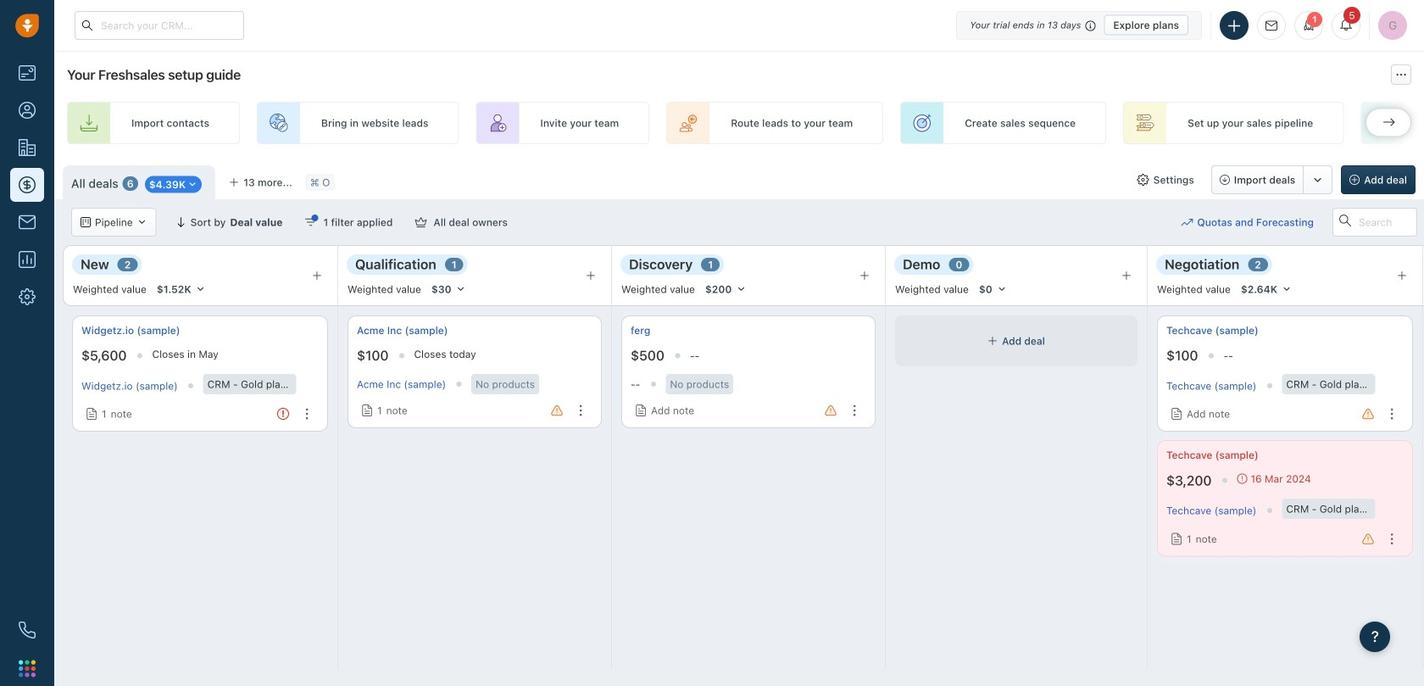 Task type: vqa. For each thing, say whether or not it's contained in the screenshot.
"Phone" icon
yes



Task type: locate. For each thing, give the bounding box(es) containing it.
container_wx8msf4aqz5i3rn1 image
[[1138, 174, 1150, 186], [188, 179, 198, 189], [305, 216, 317, 228], [81, 217, 91, 227], [137, 217, 147, 227], [635, 405, 647, 416], [1171, 408, 1183, 420], [1238, 474, 1248, 484]]

Search field
[[1333, 208, 1418, 237]]

phone element
[[10, 613, 44, 647]]

phone image
[[19, 622, 36, 639]]

group
[[1212, 165, 1333, 194]]

container_wx8msf4aqz5i3rn1 image
[[415, 216, 427, 228], [1182, 216, 1194, 228], [988, 336, 998, 346], [361, 405, 373, 416], [86, 408, 98, 420], [1171, 533, 1183, 545]]

Search your CRM... text field
[[75, 11, 244, 40]]

send email image
[[1266, 20, 1278, 31]]



Task type: describe. For each thing, give the bounding box(es) containing it.
freshworks switcher image
[[19, 660, 36, 677]]



